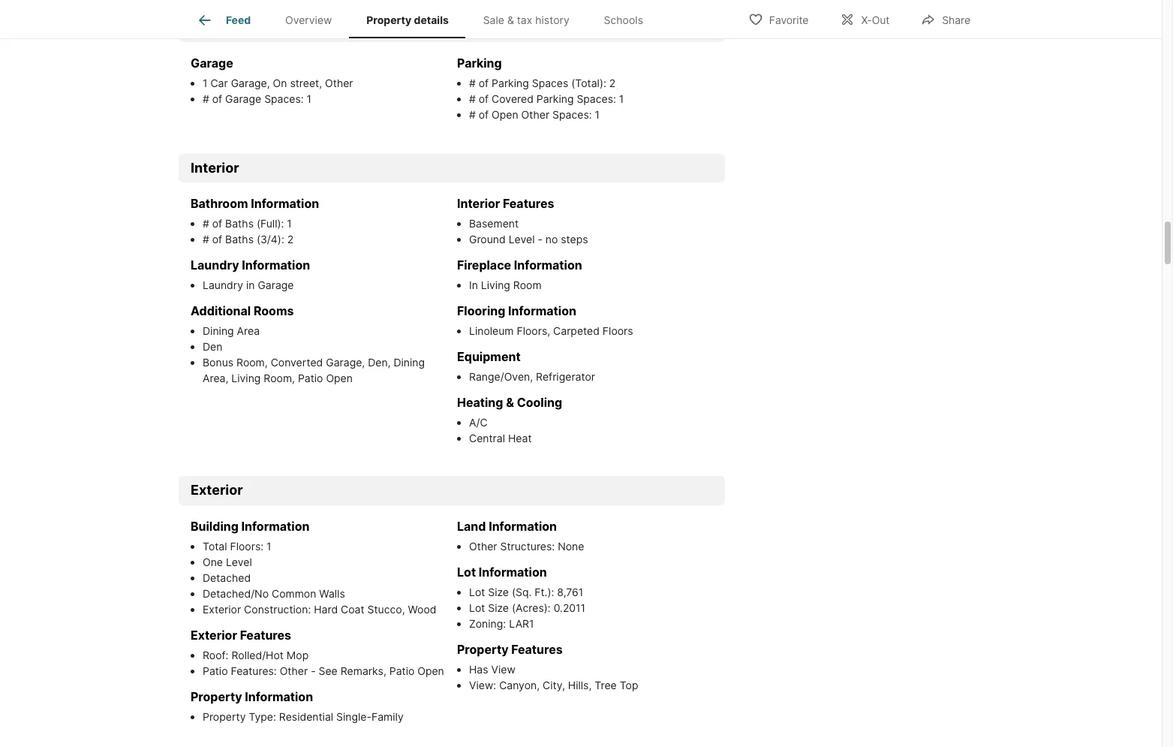 Task type: vqa. For each thing, say whether or not it's contained in the screenshot.


Task type: describe. For each thing, give the bounding box(es) containing it.
walls
[[319, 587, 345, 600]]

2 horizontal spatial patio
[[390, 664, 415, 677]]

view:
[[469, 678, 496, 691]]

garage, inside garage 1 car garage, on street, other # of garage spaces: 1
[[231, 77, 270, 89]]

land
[[457, 518, 486, 533]]

- inside interior features basement ground level - no steps
[[538, 233, 543, 246]]

property left 'type:' on the left of page
[[203, 710, 246, 723]]

ft.):
[[535, 585, 554, 598]]

linoleum
[[469, 324, 514, 337]]

x-out button
[[828, 3, 903, 34]]

see
[[319, 664, 338, 677]]

carpeted
[[553, 324, 600, 337]]

garage 1 car garage, on street, other # of garage spaces: 1
[[191, 56, 353, 105]]

lar1
[[509, 617, 534, 630]]

features for exterior features
[[240, 627, 291, 642]]

floors:
[[230, 539, 264, 552]]

stucco,
[[368, 603, 405, 615]]

x-out
[[862, 13, 890, 26]]

canyon,
[[499, 678, 540, 691]]

den
[[203, 340, 223, 353]]

information for fireplace
[[514, 258, 582, 273]]

features for interior features
[[503, 196, 555, 211]]

in
[[469, 279, 478, 291]]

residential
[[279, 710, 333, 723]]

1 baths from the top
[[225, 217, 254, 230]]

- inside exterior features roof: rolled/hot mop patio features: other - see remarks, patio open
[[311, 664, 316, 677]]

street,
[[290, 77, 322, 89]]

bathroom
[[191, 196, 248, 211]]

& for tax
[[507, 14, 514, 26]]

hills,
[[568, 678, 592, 691]]

family
[[372, 710, 404, 723]]

parking down the sale
[[457, 56, 502, 71]]

schools
[[604, 14, 643, 26]]

tax
[[517, 14, 533, 26]]

detached/no
[[203, 587, 269, 600]]

converted
[[271, 356, 323, 369]]

patio inside additional rooms dining area den bonus room, converted garage, den, dining area, living room, patio open
[[298, 372, 323, 384]]

wood
[[408, 603, 437, 615]]

interior for interior
[[191, 160, 239, 175]]

0.2011
[[554, 601, 586, 614]]

1 inside the 'bathroom information # of baths (full): 1 # of baths (3/4): 2'
[[287, 217, 292, 230]]

1 vertical spatial room,
[[264, 372, 295, 384]]

floors,
[[517, 324, 550, 337]]

total
[[203, 539, 227, 552]]

information for lot
[[479, 564, 547, 579]]

share
[[943, 13, 971, 26]]

equipment range/oven, refrigerator
[[457, 349, 595, 383]]

exterior for exterior
[[191, 482, 243, 498]]

bonus
[[203, 356, 234, 369]]

flooring information linoleum floors, carpeted floors
[[457, 303, 633, 337]]

refrigerator
[[536, 370, 595, 383]]

(acres):
[[512, 601, 551, 614]]

0 vertical spatial lot
[[457, 564, 476, 579]]

overview tab
[[268, 2, 349, 38]]

land information other structures: none
[[457, 518, 584, 552]]

roof:
[[203, 648, 229, 661]]

steps
[[561, 233, 588, 246]]

exterior features roof: rolled/hot mop patio features: other - see remarks, patio open
[[191, 627, 444, 677]]

no
[[546, 233, 558, 246]]

has
[[469, 663, 488, 675]]

share button
[[909, 3, 984, 34]]

garage, inside additional rooms dining area den bonus room, converted garage, den, dining area, living room, patio open
[[326, 356, 365, 369]]

property for features
[[457, 642, 509, 657]]

0 vertical spatial garage
[[191, 56, 233, 71]]

features for property features
[[512, 642, 563, 657]]

mop
[[287, 648, 309, 661]]

cooling
[[517, 395, 562, 410]]

view
[[491, 663, 516, 675]]

heat
[[508, 432, 532, 445]]

area,
[[203, 372, 229, 384]]

on
[[273, 77, 287, 89]]

none
[[558, 539, 584, 552]]

flooring
[[457, 303, 506, 318]]

rooms
[[254, 303, 294, 318]]

0 vertical spatial dining
[[203, 324, 234, 337]]

den,
[[368, 356, 391, 369]]

sale & tax history
[[483, 14, 570, 26]]

0 horizontal spatial patio
[[203, 664, 228, 677]]

2 inside 'parking # of parking spaces (total): 2 # of covered parking spaces: 1 # of open other spaces: 1'
[[610, 77, 616, 89]]

detached
[[203, 571, 251, 584]]

features:
[[231, 664, 277, 677]]

spaces
[[532, 77, 569, 89]]

other inside exterior features roof: rolled/hot mop patio features: other - see remarks, patio open
[[280, 664, 308, 677]]

other inside land information other structures: none
[[469, 539, 497, 552]]

central
[[469, 432, 505, 445]]

exterior for exterior features roof: rolled/hot mop patio features: other - see remarks, patio open
[[191, 627, 237, 642]]

feed link
[[196, 11, 251, 29]]

garage inside laundry information laundry in garage
[[258, 279, 294, 291]]

1 size from the top
[[488, 585, 509, 598]]

schools tab
[[587, 2, 661, 38]]

covered
[[492, 92, 534, 105]]

hard
[[314, 603, 338, 615]]

top
[[620, 678, 639, 691]]

2 size from the top
[[488, 601, 509, 614]]



Task type: locate. For each thing, give the bounding box(es) containing it.
common
[[272, 587, 316, 600]]

1 horizontal spatial patio
[[298, 372, 323, 384]]

living inside additional rooms dining area den bonus room, converted garage, den, dining area, living room, patio open
[[232, 372, 261, 384]]

property left 'details'
[[367, 14, 412, 26]]

1 vertical spatial laundry
[[203, 279, 243, 291]]

interior for interior features basement ground level - no steps
[[457, 196, 500, 211]]

interior up 'bathroom'
[[191, 160, 239, 175]]

one
[[203, 555, 223, 568]]

other down "mop"
[[280, 664, 308, 677]]

0 vertical spatial living
[[481, 279, 510, 291]]

size up zoning:
[[488, 601, 509, 614]]

information up structures:
[[489, 518, 557, 533]]

in
[[246, 279, 255, 291]]

details
[[414, 14, 449, 26]]

type:
[[249, 710, 276, 723]]

1 horizontal spatial -
[[538, 233, 543, 246]]

heating & cooling a/c central heat
[[457, 395, 562, 445]]

property for details
[[367, 14, 412, 26]]

garage,
[[231, 77, 270, 89], [326, 356, 365, 369]]

features inside interior features basement ground level - no steps
[[503, 196, 555, 211]]

0 vertical spatial room,
[[237, 356, 268, 369]]

size left (sq. at the left bottom
[[488, 585, 509, 598]]

information inside lot information lot size (sq. ft.): 8,761 lot size (acres): 0.2011 zoning: lar1
[[479, 564, 547, 579]]

2
[[610, 77, 616, 89], [287, 233, 294, 246]]

1 vertical spatial 2
[[287, 233, 294, 246]]

& inside "tab"
[[507, 14, 514, 26]]

information inside land information other structures: none
[[489, 518, 557, 533]]

interior up the basement
[[457, 196, 500, 211]]

level inside "building information total floors: 1 one level detached detached/no common walls exterior construction: hard coat stucco, wood"
[[226, 555, 252, 568]]

0 horizontal spatial garage,
[[231, 77, 270, 89]]

remarks,
[[341, 664, 387, 677]]

information
[[251, 196, 319, 211], [242, 258, 310, 273], [514, 258, 582, 273], [508, 303, 577, 318], [241, 518, 310, 533], [489, 518, 557, 533], [479, 564, 547, 579], [245, 689, 313, 704]]

information inside laundry information laundry in garage
[[242, 258, 310, 273]]

information for building
[[241, 518, 310, 533]]

living inside fireplace information in living room
[[481, 279, 510, 291]]

fireplace information in living room
[[457, 258, 582, 291]]

2 horizontal spatial open
[[492, 108, 519, 121]]

2 vertical spatial lot
[[469, 601, 485, 614]]

baths
[[225, 217, 254, 230], [225, 233, 254, 246]]

dining up the den at left top
[[203, 324, 234, 337]]

spaces: inside garage 1 car garage, on street, other # of garage spaces: 1
[[264, 92, 304, 105]]

out
[[872, 13, 890, 26]]

parking down spaces
[[537, 92, 574, 105]]

property inside property details tab
[[367, 14, 412, 26]]

-
[[538, 233, 543, 246], [311, 664, 316, 677]]

information inside "building information total floors: 1 one level detached detached/no common walls exterior construction: hard coat stucco, wood"
[[241, 518, 310, 533]]

open inside exterior features roof: rolled/hot mop patio features: other - see remarks, patio open
[[418, 664, 444, 677]]

property down roof:
[[191, 689, 242, 704]]

property up has at the left bottom of the page
[[457, 642, 509, 657]]

parking
[[191, 19, 241, 35], [457, 56, 502, 71], [492, 77, 529, 89], [537, 92, 574, 105]]

tab list containing feed
[[179, 0, 673, 38]]

0 horizontal spatial dining
[[203, 324, 234, 337]]

x-
[[862, 13, 872, 26]]

living
[[481, 279, 510, 291], [232, 372, 261, 384]]

equipment
[[457, 349, 521, 364]]

information for land
[[489, 518, 557, 533]]

1 vertical spatial dining
[[394, 356, 425, 369]]

information for property
[[245, 689, 313, 704]]

1 vertical spatial interior
[[457, 196, 500, 211]]

features inside exterior features roof: rolled/hot mop patio features: other - see remarks, patio open
[[240, 627, 291, 642]]

features up rolled/hot
[[240, 627, 291, 642]]

0 horizontal spatial level
[[226, 555, 252, 568]]

information up (sq. at the left bottom
[[479, 564, 547, 579]]

features up the basement
[[503, 196, 555, 211]]

open for #
[[492, 108, 519, 121]]

building information total floors: 1 one level detached detached/no common walls exterior construction: hard coat stucco, wood
[[191, 518, 437, 615]]

1 vertical spatial garage
[[225, 92, 261, 105]]

1 vertical spatial lot
[[469, 585, 485, 598]]

structures:
[[500, 539, 555, 552]]

level
[[509, 233, 535, 246], [226, 555, 252, 568]]

information down no
[[514, 258, 582, 273]]

1 vertical spatial -
[[311, 664, 316, 677]]

0 horizontal spatial -
[[311, 664, 316, 677]]

0 vertical spatial garage,
[[231, 77, 270, 89]]

property details
[[367, 14, 449, 26]]

0 vertical spatial interior
[[191, 160, 239, 175]]

garage
[[191, 56, 233, 71], [225, 92, 261, 105], [258, 279, 294, 291]]

dining right den,
[[394, 356, 425, 369]]

1 vertical spatial open
[[326, 372, 353, 384]]

tree
[[595, 678, 617, 691]]

sale
[[483, 14, 505, 26]]

features
[[503, 196, 555, 211], [240, 627, 291, 642], [512, 642, 563, 657]]

baths down 'bathroom'
[[225, 217, 254, 230]]

1 horizontal spatial living
[[481, 279, 510, 291]]

building
[[191, 518, 239, 533]]

garage, left den,
[[326, 356, 365, 369]]

1 vertical spatial living
[[232, 372, 261, 384]]

1
[[203, 77, 208, 89], [307, 92, 312, 105], [619, 92, 624, 105], [595, 108, 600, 121], [287, 217, 292, 230], [267, 539, 271, 552]]

open
[[492, 108, 519, 121], [326, 372, 353, 384], [418, 664, 444, 677]]

car
[[211, 77, 228, 89]]

information up floors: on the bottom
[[241, 518, 310, 533]]

2 vertical spatial open
[[418, 664, 444, 677]]

(3/4):
[[257, 233, 284, 246]]

property for information
[[191, 689, 242, 704]]

laundry information laundry in garage
[[191, 258, 310, 291]]

1 inside "building information total floors: 1 one level detached detached/no common walls exterior construction: hard coat stucco, wood"
[[267, 539, 271, 552]]

parking up covered
[[492, 77, 529, 89]]

additional
[[191, 303, 251, 318]]

garage down car
[[225, 92, 261, 105]]

0 horizontal spatial open
[[326, 372, 353, 384]]

size
[[488, 585, 509, 598], [488, 601, 509, 614]]

open inside 'parking # of parking spaces (total): 2 # of covered parking spaces: 1 # of open other spaces: 1'
[[492, 108, 519, 121]]

exterior up roof:
[[191, 627, 237, 642]]

tab list
[[179, 0, 673, 38]]

0 horizontal spatial living
[[232, 372, 261, 384]]

information for bathroom
[[251, 196, 319, 211]]

feed
[[226, 14, 251, 26]]

exterior inside "building information total floors: 1 one level detached detached/no common walls exterior construction: hard coat stucco, wood"
[[203, 603, 241, 615]]

interior inside interior features basement ground level - no steps
[[457, 196, 500, 211]]

& for cooling
[[506, 395, 514, 410]]

open for rooms
[[326, 372, 353, 384]]

of
[[479, 77, 489, 89], [212, 92, 222, 105], [479, 92, 489, 105], [479, 108, 489, 121], [212, 217, 222, 230], [212, 233, 222, 246]]

features down lar1
[[512, 642, 563, 657]]

information down (3/4):
[[242, 258, 310, 273]]

property information property type: residential single-family
[[191, 689, 404, 723]]

1 horizontal spatial dining
[[394, 356, 425, 369]]

& left tax
[[507, 14, 514, 26]]

1 vertical spatial exterior
[[203, 603, 241, 615]]

property
[[367, 14, 412, 26], [457, 642, 509, 657], [191, 689, 242, 704], [203, 710, 246, 723]]

patio down roof:
[[203, 664, 228, 677]]

2 baths from the top
[[225, 233, 254, 246]]

overview
[[285, 14, 332, 26]]

1 horizontal spatial interior
[[457, 196, 500, 211]]

interior features basement ground level - no steps
[[457, 196, 588, 246]]

& inside heating & cooling a/c central heat
[[506, 395, 514, 410]]

of inside garage 1 car garage, on street, other # of garage spaces: 1
[[212, 92, 222, 105]]

8,761
[[557, 585, 584, 598]]

exterior up building
[[191, 482, 243, 498]]

information inside the 'bathroom information # of baths (full): 1 # of baths (3/4): 2'
[[251, 196, 319, 211]]

exterior down detached/no
[[203, 603, 241, 615]]

zoning:
[[469, 617, 506, 630]]

fireplace
[[457, 258, 511, 273]]

information inside fireplace information in living room
[[514, 258, 582, 273]]

open inside additional rooms dining area den bonus room, converted garage, den, dining area, living room, patio open
[[326, 372, 353, 384]]

information inside property information property type: residential single-family
[[245, 689, 313, 704]]

0 vertical spatial -
[[538, 233, 543, 246]]

parking up car
[[191, 19, 241, 35]]

0 vertical spatial &
[[507, 14, 514, 26]]

patio
[[298, 372, 323, 384], [203, 664, 228, 677], [390, 664, 415, 677]]

other inside garage 1 car garage, on street, other # of garage spaces: 1
[[325, 77, 353, 89]]

0 vertical spatial baths
[[225, 217, 254, 230]]

features inside property features has view view: canyon, city, hills, tree top
[[512, 642, 563, 657]]

property features has view view: canyon, city, hills, tree top
[[457, 642, 639, 691]]

level down floors: on the bottom
[[226, 555, 252, 568]]

(full):
[[257, 217, 284, 230]]

heating
[[457, 395, 503, 410]]

range/oven,
[[469, 370, 533, 383]]

2 right (3/4):
[[287, 233, 294, 246]]

0 vertical spatial laundry
[[191, 258, 239, 273]]

&
[[507, 14, 514, 26], [506, 395, 514, 410]]

1 vertical spatial garage,
[[326, 356, 365, 369]]

favorite button
[[736, 3, 822, 34]]

0 horizontal spatial interior
[[191, 160, 239, 175]]

room
[[513, 279, 542, 291]]

room, down area on the left top of the page
[[237, 356, 268, 369]]

bathroom information # of baths (full): 1 # of baths (3/4): 2
[[191, 196, 319, 246]]

other right street,
[[325, 77, 353, 89]]

a/c
[[469, 416, 488, 429]]

information inside the flooring information linoleum floors, carpeted floors
[[508, 303, 577, 318]]

floors
[[603, 324, 633, 337]]

lot
[[457, 564, 476, 579], [469, 585, 485, 598], [469, 601, 485, 614]]

information up (full):
[[251, 196, 319, 211]]

information up floors,
[[508, 303, 577, 318]]

property inside property features has view view: canyon, city, hills, tree top
[[457, 642, 509, 657]]

single-
[[336, 710, 372, 723]]

& down range/oven,
[[506, 395, 514, 410]]

patio down converted at the left of the page
[[298, 372, 323, 384]]

(total):
[[572, 77, 607, 89]]

0 horizontal spatial 2
[[287, 233, 294, 246]]

dining
[[203, 324, 234, 337], [394, 356, 425, 369]]

exterior inside exterior features roof: rolled/hot mop patio features: other - see remarks, patio open
[[191, 627, 237, 642]]

property details tab
[[349, 2, 466, 38]]

information for flooring
[[508, 303, 577, 318]]

other down covered
[[522, 108, 550, 121]]

ground
[[469, 233, 506, 246]]

rolled/hot
[[232, 648, 284, 661]]

# inside garage 1 car garage, on street, other # of garage spaces: 1
[[203, 92, 209, 105]]

room, down converted at the left of the page
[[264, 372, 295, 384]]

1 vertical spatial baths
[[225, 233, 254, 246]]

patio right remarks,
[[390, 664, 415, 677]]

level inside interior features basement ground level - no steps
[[509, 233, 535, 246]]

2 vertical spatial garage
[[258, 279, 294, 291]]

2 vertical spatial exterior
[[191, 627, 237, 642]]

living right in
[[481, 279, 510, 291]]

level left no
[[509, 233, 535, 246]]

information for laundry
[[242, 258, 310, 273]]

1 vertical spatial size
[[488, 601, 509, 614]]

spaces:
[[264, 92, 304, 105], [577, 92, 616, 105], [553, 108, 592, 121]]

parking # of parking spaces (total): 2 # of covered parking spaces: 1 # of open other spaces: 1
[[457, 56, 624, 121]]

2 inside the 'bathroom information # of baths (full): 1 # of baths (3/4): 2'
[[287, 233, 294, 246]]

0 vertical spatial open
[[492, 108, 519, 121]]

0 vertical spatial exterior
[[191, 482, 243, 498]]

1 horizontal spatial level
[[509, 233, 535, 246]]

- left no
[[538, 233, 543, 246]]

2 right (total):
[[610, 77, 616, 89]]

other inside 'parking # of parking spaces (total): 2 # of covered parking spaces: 1 # of open other spaces: 1'
[[522, 108, 550, 121]]

additional rooms dining area den bonus room, converted garage, den, dining area, living room, patio open
[[191, 303, 425, 384]]

1 horizontal spatial garage,
[[326, 356, 365, 369]]

0 vertical spatial level
[[509, 233, 535, 246]]

information up 'type:' on the left of page
[[245, 689, 313, 704]]

1 horizontal spatial open
[[418, 664, 444, 677]]

- left see
[[311, 664, 316, 677]]

1 vertical spatial &
[[506, 395, 514, 410]]

area
[[237, 324, 260, 337]]

construction:
[[244, 603, 311, 615]]

sale & tax history tab
[[466, 2, 587, 38]]

(sq.
[[512, 585, 532, 598]]

garage right in
[[258, 279, 294, 291]]

baths left (3/4):
[[225, 233, 254, 246]]

1 horizontal spatial 2
[[610, 77, 616, 89]]

other down land
[[469, 539, 497, 552]]

0 vertical spatial 2
[[610, 77, 616, 89]]

garage up car
[[191, 56, 233, 71]]

living right area,
[[232, 372, 261, 384]]

basement
[[469, 217, 519, 230]]

0 vertical spatial size
[[488, 585, 509, 598]]

garage, left on
[[231, 77, 270, 89]]

history
[[536, 14, 570, 26]]

1 vertical spatial level
[[226, 555, 252, 568]]



